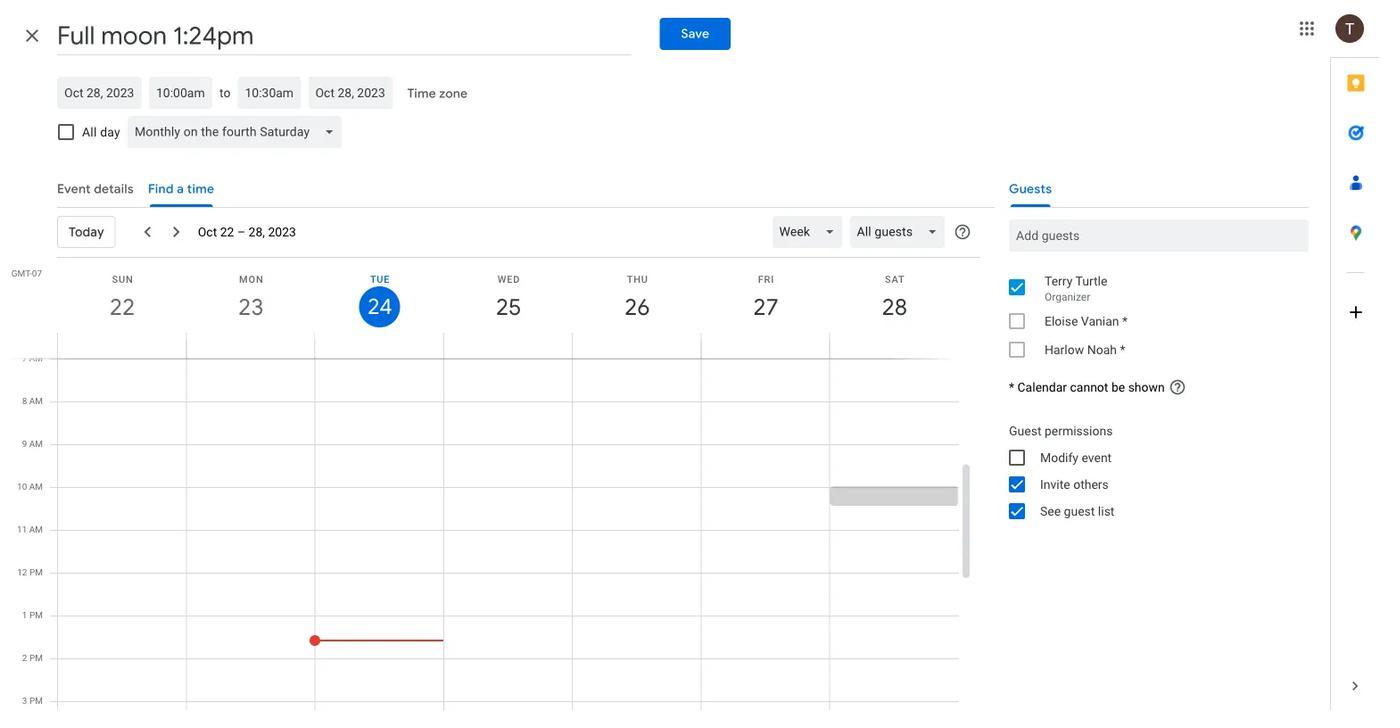 Task type: locate. For each thing, give the bounding box(es) containing it.
guest
[[1010, 424, 1042, 438]]

0 vertical spatial 22
[[220, 225, 234, 239]]

28,
[[249, 225, 265, 239]]

2 pm from the top
[[29, 610, 43, 621]]

thu
[[627, 274, 649, 285]]

group containing guest permissions
[[995, 418, 1310, 525]]

am right 9
[[29, 439, 43, 449]]

eloise
[[1045, 314, 1079, 328]]

group
[[995, 418, 1310, 525]]

6 cell from the left
[[702, 58, 831, 711]]

sat
[[886, 274, 906, 285]]

tuesday, october 24, today element
[[359, 287, 401, 328]]

1
[[22, 610, 27, 621]]

am right 10 on the bottom of the page
[[29, 482, 43, 492]]

sun 22
[[108, 274, 134, 322]]

23
[[237, 292, 263, 322]]

organizer
[[1045, 291, 1091, 304]]

7 am
[[22, 353, 43, 364]]

* right noah
[[1121, 342, 1126, 357]]

row
[[50, 58, 960, 711]]

* inside harlow noah tree item
[[1121, 342, 1126, 357]]

event
[[1082, 450, 1112, 465]]

End date text field
[[315, 82, 386, 104]]

7 cell from the left
[[831, 58, 960, 711]]

22 inside column header
[[108, 292, 134, 322]]

* inside eloise vanian tree item
[[1123, 314, 1128, 328]]

8
[[22, 396, 27, 407]]

terry turtle, organizer tree item
[[995, 270, 1310, 307]]

–
[[237, 225, 246, 239]]

oct 22 – 28, 2023
[[198, 225, 296, 239]]

0 vertical spatial *
[[1123, 314, 1128, 328]]

26
[[624, 292, 649, 322]]

zone
[[439, 86, 468, 102]]

am right 8
[[29, 396, 43, 407]]

friday, october 27 element
[[746, 287, 787, 328]]

see
[[1041, 504, 1061, 519]]

wednesday, october 25 element
[[488, 287, 529, 328]]

pm
[[29, 567, 43, 578], [29, 610, 43, 621], [29, 653, 43, 664], [29, 696, 43, 707]]

fri 27
[[752, 274, 778, 322]]

3 am from the top
[[29, 439, 43, 449]]

guests invited to this event. tree
[[995, 270, 1310, 364]]

Start date text field
[[64, 82, 135, 104]]

22 inside navigation toolbar
[[220, 225, 234, 239]]

terry turtle organizer
[[1045, 274, 1108, 304]]

10 am
[[17, 482, 43, 492]]

2023
[[268, 225, 296, 239]]

None field
[[127, 116, 349, 148], [773, 216, 850, 248], [850, 216, 952, 248], [127, 116, 349, 148], [773, 216, 850, 248], [850, 216, 952, 248]]

thu 26
[[624, 274, 649, 322]]

pm right 2
[[29, 653, 43, 664]]

* for harlow noah *
[[1121, 342, 1126, 357]]

wed
[[498, 274, 521, 285]]

1 cell from the left
[[58, 58, 187, 711]]

*
[[1123, 314, 1128, 328], [1121, 342, 1126, 357], [1010, 380, 1015, 395]]

5 am from the top
[[29, 524, 43, 535]]

2 cell from the left
[[187, 58, 316, 711]]

1 pm from the top
[[29, 567, 43, 578]]

pm for 1 pm
[[29, 610, 43, 621]]

cell
[[58, 58, 187, 711], [187, 58, 316, 711], [310, 58, 444, 711], [444, 58, 573, 711], [573, 58, 702, 711], [702, 58, 831, 711], [831, 58, 960, 711]]

Guests text field
[[1017, 220, 1302, 252]]

24
[[367, 293, 391, 321]]

3 cell from the left
[[310, 58, 444, 711]]

monday, october 23 element
[[231, 287, 272, 328]]

2
[[22, 653, 27, 664]]

invite
[[1041, 477, 1071, 492]]

9 am
[[22, 439, 43, 449]]

modify
[[1041, 450, 1079, 465]]

1 vertical spatial *
[[1121, 342, 1126, 357]]

12
[[17, 567, 27, 578]]

grid containing 22
[[0, 58, 974, 711]]

* calendar cannot be shown
[[1010, 380, 1166, 395]]

am for 11 am
[[29, 524, 43, 535]]

pm right 3
[[29, 696, 43, 707]]

pm right 1
[[29, 610, 43, 621]]

End time text field
[[245, 82, 294, 104]]

1 am from the top
[[29, 353, 43, 364]]

1 vertical spatial 22
[[108, 292, 134, 322]]

* right "vanian"
[[1123, 314, 1128, 328]]

others
[[1074, 477, 1109, 492]]

22 down sun
[[108, 292, 134, 322]]

* left calendar
[[1010, 380, 1015, 395]]

am
[[29, 353, 43, 364], [29, 396, 43, 407], [29, 439, 43, 449], [29, 482, 43, 492], [29, 524, 43, 535]]

pm right 12
[[29, 567, 43, 578]]

save button
[[660, 18, 731, 50]]

25
[[495, 292, 520, 322]]

oct
[[198, 225, 217, 239]]

noah
[[1088, 342, 1118, 357]]

time zone button
[[400, 78, 475, 110]]

0 horizontal spatial 22
[[108, 292, 134, 322]]

9
[[22, 439, 27, 449]]

27 column header
[[701, 258, 831, 358]]

2 am from the top
[[29, 396, 43, 407]]

3 pm from the top
[[29, 653, 43, 664]]

gmt-
[[11, 268, 32, 279]]

sunday, october 22 element
[[102, 287, 143, 328]]

am right 11 on the left
[[29, 524, 43, 535]]

1 horizontal spatial 22
[[220, 225, 234, 239]]

am right 7 on the left of the page
[[29, 353, 43, 364]]

gmt-07
[[11, 268, 42, 279]]

eloise vanian *
[[1045, 314, 1128, 328]]

permissions
[[1045, 424, 1113, 438]]

4 pm from the top
[[29, 696, 43, 707]]

grid
[[0, 58, 974, 711]]

28 column header
[[830, 258, 960, 358]]

4 am from the top
[[29, 482, 43, 492]]

22 left –
[[220, 225, 234, 239]]

tue 24
[[367, 274, 391, 321]]

tab list
[[1332, 58, 1381, 661]]

22 column header
[[57, 258, 187, 358]]

shown
[[1129, 380, 1166, 395]]

22
[[220, 225, 234, 239], [108, 292, 134, 322]]

see guest list
[[1041, 504, 1115, 519]]



Task type: vqa. For each thing, say whether or not it's contained in the screenshot.


Task type: describe. For each thing, give the bounding box(es) containing it.
am for 7 am
[[29, 353, 43, 364]]

11 am
[[17, 524, 43, 535]]

pm for 3 pm
[[29, 696, 43, 707]]

pm for 12 pm
[[29, 567, 43, 578]]

4 cell from the left
[[444, 58, 573, 711]]

am for 9 am
[[29, 439, 43, 449]]

fri
[[759, 274, 775, 285]]

calendar
[[1018, 380, 1068, 395]]

terry
[[1045, 274, 1073, 288]]

2 pm
[[22, 653, 43, 664]]

cannot
[[1071, 380, 1109, 395]]

am for 10 am
[[29, 482, 43, 492]]

22 for oct 22 – 28, 2023
[[220, 225, 234, 239]]

vanian
[[1082, 314, 1120, 328]]

saturday, october 28 element
[[875, 287, 916, 328]]

23 column header
[[186, 258, 316, 358]]

navigation toolbar
[[57, 207, 981, 258]]

all
[[82, 125, 97, 139]]

eloise vanian tree item
[[995, 307, 1310, 336]]

all day
[[82, 125, 120, 139]]

tue
[[370, 274, 390, 285]]

27
[[752, 292, 778, 322]]

turtle
[[1076, 274, 1108, 288]]

am for 8 am
[[29, 396, 43, 407]]

07
[[32, 268, 42, 279]]

11
[[17, 524, 27, 535]]

guest
[[1065, 504, 1096, 519]]

1 pm
[[22, 610, 43, 621]]

wed 25
[[495, 274, 521, 322]]

harlow noah *
[[1045, 342, 1126, 357]]

save
[[682, 26, 710, 42]]

day
[[100, 125, 120, 139]]

3
[[22, 696, 27, 707]]

modify event
[[1041, 450, 1112, 465]]

thursday, october 26 element
[[617, 287, 658, 328]]

be
[[1112, 380, 1126, 395]]

24 column header
[[315, 258, 444, 358]]

7
[[22, 353, 27, 364]]

invite others
[[1041, 477, 1109, 492]]

to
[[220, 85, 231, 100]]

time zone
[[407, 86, 468, 102]]

harlow noah tree item
[[995, 336, 1310, 364]]

today
[[69, 224, 104, 240]]

25 column header
[[444, 258, 573, 358]]

3 pm
[[22, 696, 43, 707]]

mon 23
[[237, 274, 264, 322]]

pm for 2 pm
[[29, 653, 43, 664]]

harlow
[[1045, 342, 1085, 357]]

guest permissions
[[1010, 424, 1113, 438]]

26 column header
[[572, 258, 702, 358]]

5 cell from the left
[[573, 58, 702, 711]]

12 pm
[[17, 567, 43, 578]]

mon
[[239, 274, 264, 285]]

* for eloise vanian *
[[1123, 314, 1128, 328]]

time
[[407, 86, 436, 102]]

22 for sun 22
[[108, 292, 134, 322]]

today button
[[57, 211, 116, 254]]

Start time text field
[[156, 82, 205, 104]]

28
[[881, 292, 907, 322]]

10
[[17, 482, 27, 492]]

8 am
[[22, 396, 43, 407]]

list
[[1099, 504, 1115, 519]]

sun
[[112, 274, 134, 285]]

Title text field
[[57, 16, 632, 55]]

sat 28
[[881, 274, 907, 322]]

2 vertical spatial *
[[1010, 380, 1015, 395]]



